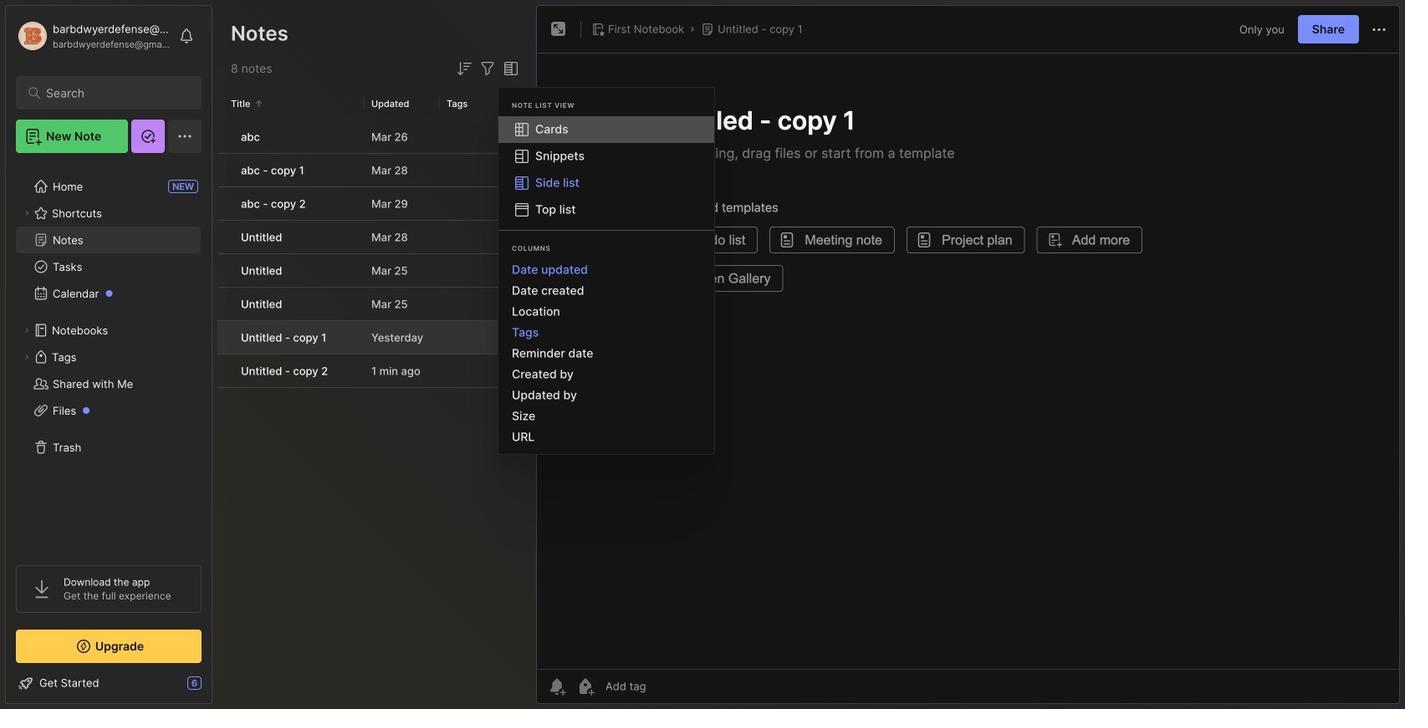 Task type: locate. For each thing, give the bounding box(es) containing it.
View options field
[[498, 59, 521, 79]]

7 cell from the top
[[218, 321, 231, 354]]

Note Editor text field
[[537, 53, 1400, 669]]

click to collapse image
[[211, 678, 224, 699]]

tree
[[6, 163, 212, 550]]

menu item
[[499, 116, 714, 143]]

None search field
[[46, 83, 179, 103]]

1 vertical spatial dropdown list menu
[[499, 259, 714, 448]]

5 cell from the top
[[218, 254, 231, 287]]

dropdown list menu
[[499, 116, 714, 223], [499, 259, 714, 448]]

8 cell from the top
[[218, 355, 231, 387]]

tree inside main element
[[6, 163, 212, 550]]

More actions field
[[1369, 19, 1390, 40]]

Add filters field
[[478, 59, 498, 79]]

Add tag field
[[604, 679, 729, 694]]

0 vertical spatial dropdown list menu
[[499, 116, 714, 223]]

cell
[[218, 120, 231, 153], [218, 154, 231, 187], [218, 187, 231, 220], [218, 221, 231, 253], [218, 254, 231, 287], [218, 288, 231, 320], [218, 321, 231, 354], [218, 355, 231, 387]]

2 cell from the top
[[218, 154, 231, 187]]

row group
[[218, 120, 531, 389]]

6 cell from the top
[[218, 288, 231, 320]]

add a reminder image
[[547, 677, 567, 697]]

note window element
[[536, 5, 1400, 709]]



Task type: vqa. For each thing, say whether or not it's contained in the screenshot.
Start Writing… text box
no



Task type: describe. For each thing, give the bounding box(es) containing it.
none search field inside main element
[[46, 83, 179, 103]]

Account field
[[16, 19, 171, 53]]

1 cell from the top
[[218, 120, 231, 153]]

Sort options field
[[454, 59, 474, 79]]

add tag image
[[576, 677, 596, 697]]

add filters image
[[478, 59, 498, 79]]

expand note image
[[549, 19, 569, 39]]

Help and Learning task checklist field
[[6, 670, 212, 697]]

Search text field
[[46, 85, 179, 101]]

more actions image
[[1369, 20, 1390, 40]]

expand notebooks image
[[22, 325, 32, 335]]

main element
[[0, 0, 218, 709]]

3 cell from the top
[[218, 187, 231, 220]]

expand tags image
[[22, 352, 32, 362]]

1 dropdown list menu from the top
[[499, 116, 714, 223]]

2 dropdown list menu from the top
[[499, 259, 714, 448]]

4 cell from the top
[[218, 221, 231, 253]]



